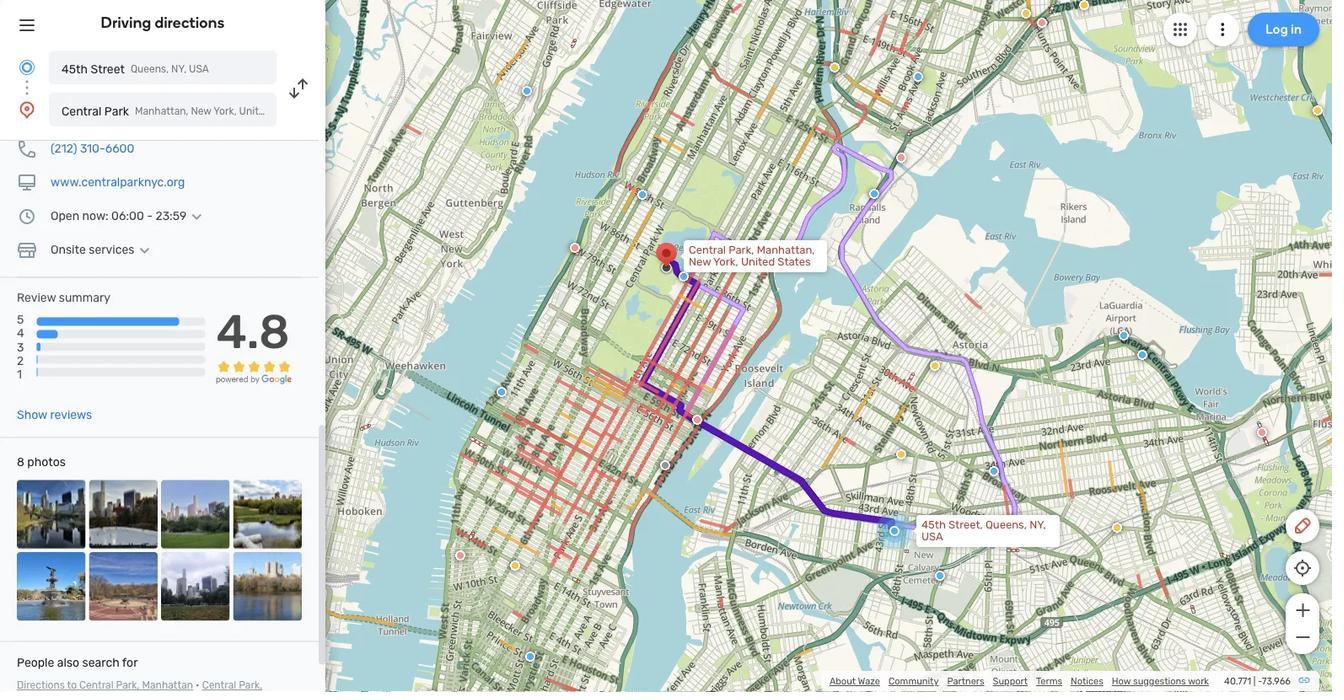 Task type: locate. For each thing, give the bounding box(es) containing it.
ny,
[[171, 63, 187, 75], [1030, 519, 1047, 532]]

0 vertical spatial york,
[[214, 105, 237, 117]]

zoom out image
[[1293, 628, 1314, 648]]

1 horizontal spatial queens,
[[986, 519, 1027, 532]]

link image
[[1298, 674, 1312, 688]]

onsite services button
[[51, 243, 155, 257]]

3
[[17, 340, 24, 354]]

united for park
[[239, 105, 271, 117]]

1 horizontal spatial road closed image
[[1258, 428, 1268, 438]]

0 vertical spatial usa
[[189, 63, 209, 75]]

driving
[[101, 13, 151, 32]]

ny, right street,
[[1030, 519, 1047, 532]]

notices link
[[1071, 676, 1104, 688]]

0 horizontal spatial states
[[273, 105, 304, 117]]

states inside central park manhattan, new york, united states
[[273, 105, 304, 117]]

accident image
[[661, 461, 671, 471]]

manhattan
[[142, 680, 193, 692]]

image 4 of central park, manhattan image
[[233, 481, 302, 549]]

1
[[17, 367, 22, 381]]

york, inside central park, manhattan, new york, united states
[[714, 256, 739, 269]]

1 vertical spatial new
[[689, 256, 711, 269]]

queens, inside 45th street, queens, ny, usa
[[986, 519, 1027, 532]]

show reviews
[[17, 408, 92, 422]]

zoom in image
[[1293, 601, 1314, 621]]

driving directions
[[101, 13, 225, 32]]

1 vertical spatial united
[[741, 256, 775, 269]]

review
[[17, 291, 56, 305]]

0 horizontal spatial road closed image
[[570, 243, 580, 253]]

park, inside central park, manhattan, new york, united states
[[729, 244, 755, 257]]

8 photos
[[17, 456, 66, 470]]

york,
[[214, 105, 237, 117], [714, 256, 739, 269]]

road closed image
[[570, 243, 580, 253], [1258, 428, 1268, 438]]

manhattan, inside central park, manhattan, new york, united states
[[757, 244, 815, 257]]

support link
[[993, 676, 1028, 688]]

park
[[104, 104, 129, 118]]

suggestions
[[1134, 676, 1187, 688]]

notices
[[1071, 676, 1104, 688]]

summary
[[59, 291, 111, 305]]

(212) 310-6600
[[51, 142, 134, 156]]

0 vertical spatial queens,
[[131, 63, 169, 75]]

terms link
[[1037, 676, 1063, 688]]

directions to central park, manhattan link
[[17, 680, 193, 692]]

2
[[17, 354, 24, 368]]

1 vertical spatial manhattan,
[[757, 244, 815, 257]]

park,
[[729, 244, 755, 257], [116, 680, 140, 692], [239, 680, 262, 692]]

1 vertical spatial york,
[[714, 256, 739, 269]]

1 horizontal spatial usa
[[922, 531, 944, 544]]

45th for street
[[62, 62, 88, 76]]

45th
[[62, 62, 88, 76], [922, 519, 946, 532]]

central
[[62, 104, 102, 118], [689, 244, 726, 257], [79, 680, 114, 692], [202, 680, 236, 692]]

united for park,
[[741, 256, 775, 269]]

image 2 of central park, manhattan image
[[89, 481, 158, 549]]

0 horizontal spatial 45th
[[62, 62, 88, 76]]

services
[[89, 243, 134, 257]]

queens, for street,
[[986, 519, 1027, 532]]

to
[[67, 680, 77, 692]]

ny, for street
[[171, 63, 187, 75]]

onsite services
[[51, 243, 134, 257]]

ny, inside 45th street queens, ny, usa
[[171, 63, 187, 75]]

queens, inside 45th street queens, ny, usa
[[131, 63, 169, 75]]

1 vertical spatial usa
[[922, 531, 944, 544]]

23:59
[[156, 209, 187, 223]]

image 3 of central park, manhattan image
[[161, 481, 230, 549]]

states
[[273, 105, 304, 117], [778, 256, 811, 269]]

0 horizontal spatial united
[[239, 105, 271, 117]]

pencil image
[[1293, 516, 1314, 537]]

hazard image
[[1022, 8, 1032, 19], [897, 450, 907, 460]]

- left 23:59
[[147, 209, 153, 223]]

|
[[1254, 676, 1257, 688]]

1 vertical spatial hazard image
[[897, 450, 907, 460]]

manhattan,
[[135, 105, 189, 117], [757, 244, 815, 257]]

usa inside 45th street, queens, ny, usa
[[922, 531, 944, 544]]

show
[[17, 408, 47, 422]]

park, inside central park,
[[239, 680, 262, 692]]

states for park
[[273, 105, 304, 117]]

new inside central park manhattan, new york, united states
[[191, 105, 211, 117]]

1 horizontal spatial new
[[689, 256, 711, 269]]

0 horizontal spatial york,
[[214, 105, 237, 117]]

0 vertical spatial hazard image
[[1022, 8, 1032, 19]]

review summary
[[17, 291, 111, 305]]

4.8
[[216, 304, 290, 360]]

ny, inside 45th street, queens, ny, usa
[[1030, 519, 1047, 532]]

1 horizontal spatial manhattan,
[[757, 244, 815, 257]]

ny, up central park manhattan, new york, united states
[[171, 63, 187, 75]]

queens, right the street
[[131, 63, 169, 75]]

police image
[[914, 72, 924, 82], [870, 189, 880, 199], [638, 190, 648, 200], [679, 272, 689, 282], [1138, 350, 1148, 360], [990, 467, 1000, 477], [936, 571, 946, 581], [526, 652, 536, 662]]

0 vertical spatial united
[[239, 105, 271, 117]]

chevron down image
[[134, 243, 155, 257]]

0 vertical spatial new
[[191, 105, 211, 117]]

manhattan, inside central park manhattan, new york, united states
[[135, 105, 189, 117]]

queens,
[[131, 63, 169, 75], [986, 519, 1027, 532]]

united inside central park, manhattan, new york, united states
[[741, 256, 775, 269]]

0 horizontal spatial ny,
[[171, 63, 187, 75]]

central inside central park,
[[202, 680, 236, 692]]

police image
[[522, 86, 532, 96], [1119, 331, 1130, 341], [497, 387, 507, 397], [428, 691, 438, 693]]

0 horizontal spatial -
[[147, 209, 153, 223]]

2 horizontal spatial park,
[[729, 244, 755, 257]]

45th left street,
[[922, 519, 946, 532]]

usa
[[189, 63, 209, 75], [922, 531, 944, 544]]

open
[[51, 209, 79, 223]]

about
[[830, 676, 856, 688]]

0 vertical spatial 45th
[[62, 62, 88, 76]]

45th inside 45th street, queens, ny, usa
[[922, 519, 946, 532]]

1 horizontal spatial -
[[1259, 676, 1263, 688]]

street,
[[949, 519, 984, 532]]

states for park,
[[778, 256, 811, 269]]

image 6 of central park, manhattan image
[[89, 553, 158, 621]]

1 vertical spatial 45th
[[922, 519, 946, 532]]

-
[[147, 209, 153, 223], [1259, 676, 1263, 688]]

1 vertical spatial ny,
[[1030, 519, 1047, 532]]

0 horizontal spatial queens,
[[131, 63, 169, 75]]

search
[[82, 656, 120, 670]]

1 vertical spatial -
[[1259, 676, 1263, 688]]

central for central park manhattan, new york, united states
[[62, 104, 102, 118]]

new
[[191, 105, 211, 117], [689, 256, 711, 269]]

community link
[[889, 676, 939, 688]]

45th left the street
[[62, 62, 88, 76]]

states inside central park, manhattan, new york, united states
[[778, 256, 811, 269]]

united
[[239, 105, 271, 117], [741, 256, 775, 269]]

waze
[[858, 676, 881, 688]]

united inside central park manhattan, new york, united states
[[239, 105, 271, 117]]

central for central park, manhattan, new york, united states
[[689, 244, 726, 257]]

0 vertical spatial manhattan,
[[135, 105, 189, 117]]

1 vertical spatial states
[[778, 256, 811, 269]]

1 horizontal spatial states
[[778, 256, 811, 269]]

central inside central park, manhattan, new york, united states
[[689, 244, 726, 257]]

new inside central park, manhattan, new york, united states
[[689, 256, 711, 269]]

now:
[[82, 209, 109, 223]]

1 horizontal spatial united
[[741, 256, 775, 269]]

0 horizontal spatial manhattan,
[[135, 105, 189, 117]]

1 vertical spatial road closed image
[[1258, 428, 1268, 438]]

usa up central park manhattan, new york, united states
[[189, 63, 209, 75]]

0 vertical spatial ny,
[[171, 63, 187, 75]]

0 horizontal spatial usa
[[189, 63, 209, 75]]

clock image
[[17, 206, 37, 227]]

road closed image
[[1038, 18, 1048, 28], [897, 153, 907, 163], [693, 415, 703, 425], [456, 551, 466, 561]]

0 vertical spatial states
[[273, 105, 304, 117]]

image 1 of central park, manhattan image
[[17, 481, 86, 549]]

store image
[[17, 240, 37, 260]]

york, inside central park manhattan, new york, united states
[[214, 105, 237, 117]]

0 vertical spatial -
[[147, 209, 153, 223]]

usa for street,
[[922, 531, 944, 544]]

usa left street,
[[922, 531, 944, 544]]

(212) 310-6600 link
[[51, 142, 134, 156]]

1 horizontal spatial park,
[[239, 680, 262, 692]]

park, for central park,
[[239, 680, 262, 692]]

- right |
[[1259, 676, 1263, 688]]

1 horizontal spatial york,
[[714, 256, 739, 269]]

1 horizontal spatial 45th
[[922, 519, 946, 532]]

directions
[[155, 13, 225, 32]]

usa inside 45th street queens, ny, usa
[[189, 63, 209, 75]]

manhattan, for park
[[135, 105, 189, 117]]

8
[[17, 456, 24, 470]]

central park manhattan, new york, united states
[[62, 104, 304, 118]]

0 horizontal spatial new
[[191, 105, 211, 117]]

1 vertical spatial queens,
[[986, 519, 1027, 532]]

queens, right street,
[[986, 519, 1027, 532]]

1 horizontal spatial ny,
[[1030, 519, 1047, 532]]

hazard image
[[1080, 0, 1090, 10], [830, 62, 840, 73], [1314, 105, 1324, 116], [931, 361, 941, 371], [1113, 523, 1123, 533], [510, 561, 521, 571]]



Task type: vqa. For each thing, say whether or not it's contained in the screenshot.
Park, states
yes



Task type: describe. For each thing, give the bounding box(es) containing it.
directions to central park, manhattan
[[17, 680, 193, 692]]

support
[[993, 676, 1028, 688]]

5
[[17, 313, 24, 327]]

terms
[[1037, 676, 1063, 688]]

street
[[91, 62, 125, 76]]

www.centralparknyc.org
[[51, 175, 185, 189]]

people
[[17, 656, 54, 670]]

community
[[889, 676, 939, 688]]

chevron down image
[[187, 210, 207, 223]]

central park,
[[17, 680, 262, 693]]

central for central park,
[[202, 680, 236, 692]]

45th street, queens, ny, usa
[[922, 519, 1047, 544]]

image 7 of central park, manhattan image
[[161, 553, 230, 621]]

new for park,
[[689, 256, 711, 269]]

0 vertical spatial road closed image
[[570, 243, 580, 253]]

(212)
[[51, 142, 77, 156]]

45th street queens, ny, usa
[[62, 62, 209, 76]]

directions
[[17, 680, 65, 692]]

1 horizontal spatial hazard image
[[1022, 8, 1032, 19]]

about waze link
[[830, 676, 881, 688]]

call image
[[17, 139, 37, 159]]

central park, manhattan, new york, united states
[[689, 244, 815, 269]]

5 4 3 2 1
[[17, 313, 24, 381]]

queens, for street
[[131, 63, 169, 75]]

0 horizontal spatial hazard image
[[897, 450, 907, 460]]

image 8 of central park, manhattan image
[[233, 553, 302, 621]]

onsite
[[51, 243, 86, 257]]

6600
[[105, 142, 134, 156]]

manhattan, for park,
[[757, 244, 815, 257]]

06:00
[[111, 209, 144, 223]]

image 5 of central park, manhattan image
[[17, 553, 86, 621]]

45th for street,
[[922, 519, 946, 532]]

york, for park,
[[714, 256, 739, 269]]

0 horizontal spatial park,
[[116, 680, 140, 692]]

computer image
[[17, 173, 37, 193]]

partners link
[[948, 676, 985, 688]]

4
[[17, 327, 24, 341]]

40.771
[[1225, 676, 1252, 688]]

how
[[1113, 676, 1132, 688]]

york, for park
[[214, 105, 237, 117]]

location image
[[17, 100, 37, 120]]

73.966
[[1263, 676, 1292, 688]]

work
[[1189, 676, 1210, 688]]

new for park
[[191, 105, 211, 117]]

central park, link
[[17, 680, 262, 693]]

for
[[122, 656, 138, 670]]

open now: 06:00 - 23:59
[[51, 209, 187, 223]]

people also search for
[[17, 656, 138, 670]]

40.771 | -73.966
[[1225, 676, 1292, 688]]

310-
[[80, 142, 105, 156]]

open now: 06:00 - 23:59 button
[[51, 209, 207, 223]]

partners
[[948, 676, 985, 688]]

photos
[[27, 456, 66, 470]]

www.centralparknyc.org link
[[51, 175, 185, 189]]

park, for central park, manhattan, new york, united states
[[729, 244, 755, 257]]

about waze community partners support terms notices how suggestions work
[[830, 676, 1210, 688]]

how suggestions work link
[[1113, 676, 1210, 688]]

reviews
[[50, 408, 92, 422]]

also
[[57, 656, 79, 670]]

usa for street
[[189, 63, 209, 75]]

ny, for street,
[[1030, 519, 1047, 532]]

current location image
[[17, 57, 37, 78]]



